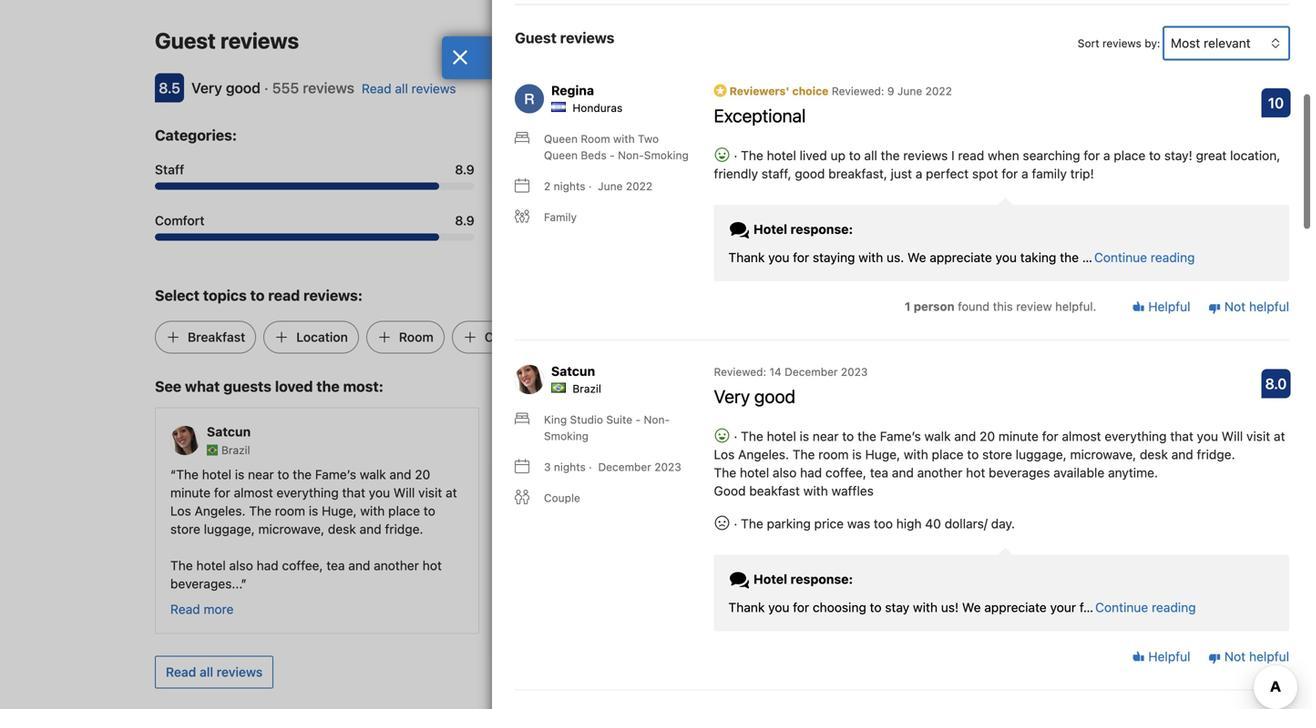 Task type: describe. For each thing, give the bounding box(es) containing it.
hotel up beverages...
[[196, 559, 226, 574]]

clean
[[485, 330, 519, 345]]

1 vertical spatial appreciate
[[984, 600, 1047, 615]]

anytime.
[[1108, 466, 1158, 481]]

" for " breakfast wasn't as good as what we experienced in anaheim. there was no cinnamon granola which was a real shame. the waffles were great, as were the pastries. the omelettes were good when just cheese but gets weird when filled with peppers at...
[[848, 468, 854, 483]]

minute inside the hotel is near to the fame's walk and 20 minute for almost everything that you will visit at los angeles. the room is huge, with place to store luggage, microwave, desk and fridge. the hotel also had coffee, tea and another hot beverages available anytime. good beakfast with waffles
[[999, 429, 1039, 444]]

desk inside the hotel is near to the fame's walk and 20 minute for almost everything that you will visit at los angeles. the room is huge, with place to store luggage, microwave, desk and fridge. the hotel also had coffee, tea and another hot beverages available anytime. good beakfast with waffles
[[1140, 447, 1168, 462]]

2 horizontal spatial as
[[1006, 468, 1019, 483]]

coffee
[[619, 486, 656, 501]]

hotel for thank you for staying with us. we appreciate you taking the … continue reading
[[754, 222, 787, 237]]

high
[[896, 517, 922, 532]]

the inside the hotel is near to the fame's walk and 20 minute for almost everything that you will visit at los angeles. the room is huge, with place to store luggage, microwave, desk and fridge. the hotel also had coffee, tea and another hot beverages available anytime. good beakfast with waffles
[[858, 429, 877, 444]]

1 horizontal spatial check
[[612, 522, 648, 537]]

&
[[651, 522, 660, 537]]

reviewed: for reviewed: 14 december 2023
[[714, 366, 766, 378]]

" for " friendly welcoming front desk staff, quickly check in/ out, free coffee in the lobby , the kitchen staff are always around during the breakfast time to check & quickly refill if there's menu from the table  finished, * renovated bathroom, *...
[[509, 468, 515, 483]]

everything inside " the hotel is near to the fame's walk and 20 minute for almost everything that you will visit at los angeles. the room is huge, with place to store luggage, microwave, desk and fridge. the hotel also had coffee, tea and another hot beverages...
[[277, 486, 339, 501]]

0 horizontal spatial 2022
[[626, 180, 653, 193]]

select
[[155, 287, 200, 304]]

scored 8.0 element
[[1262, 369, 1291, 399]]

united kingdom image
[[885, 445, 896, 456]]

your
[[1050, 600, 1076, 615]]

0 vertical spatial read all reviews
[[362, 81, 456, 96]]

helpful.
[[1055, 300, 1097, 313]]

see availability
[[1057, 35, 1146, 50]]

the right ,
[[739, 486, 758, 501]]

0 horizontal spatial what
[[185, 378, 220, 396]]

also inside " the hotel is near to the fame's walk and 20 minute for almost everything that you will visit at los angeles. the room is huge, with place to store luggage, microwave, desk and fridge. the hotel also had coffee, tea and another hot beverages...
[[229, 559, 253, 574]]

not for second not helpful button from the top of the 'list of reviews' region
[[1225, 650, 1246, 665]]

another inside the hotel is near to the fame's walk and 20 minute for almost everything that you will visit at los angeles. the room is huge, with place to store luggage, microwave, desk and fridge. the hotel also had coffee, tea and another hot beverages available anytime. good beakfast with waffles
[[917, 466, 963, 481]]

" for " the hotel is near to the fame's walk and 20 minute for almost everything that you will visit at los angeles. the room is huge, with place to store luggage, microwave, desk and fridge. the hotel also had coffee, tea and another hot beverages...
[[170, 468, 176, 483]]

the inside "the hotel lived up to all the reviews i read when searching for a place to stay! great location, friendly staff, good breakfast, just a perfect spot for a family trip!"
[[881, 148, 900, 163]]

reviews left by:
[[1103, 37, 1142, 49]]

thank for thank you for choosing to stay with us! we appreciate your f… continue reading
[[729, 600, 765, 615]]

more for the hotel is near to the fame's walk and 20 minute for almost everything that you will visit at los angeles. the room is huge, with place to store luggage, microwave, desk and fridge. the hotel also had coffee, tea and another hot beverages...
[[204, 602, 234, 618]]

20 inside the hotel is near to the fame's walk and 20 minute for almost everything that you will visit at los angeles. the room is huge, with place to store luggage, microwave, desk and fridge. the hotel also had coffee, tea and another hot beverages available anytime. good beakfast with waffles
[[980, 429, 995, 444]]

kingdom
[[937, 444, 982, 457]]

availability
[[1083, 35, 1146, 50]]

which
[[896, 504, 930, 519]]

weird
[[878, 559, 909, 574]]

reviewers'
[[730, 85, 790, 97]]

lia
[[546, 424, 564, 440]]

front
[[632, 468, 660, 483]]

9
[[887, 85, 894, 97]]

filled
[[948, 559, 976, 574]]

see availability button
[[1046, 26, 1157, 59]]

pastries.
[[1061, 522, 1111, 537]]

read for the hotel is near to the fame's walk and 20 minute for almost everything that you will visit at los angeles. the room is huge, with place to store luggage, microwave, desk and fridge. the hotel also had coffee, tea and another hot beverages... the read more button
[[170, 602, 200, 618]]

hot inside the hotel is near to the fame's walk and 20 minute for almost everything that you will visit at los angeles. the room is huge, with place to store luggage, microwave, desk and fridge. the hotel also had coffee, tea and another hot beverages available anytime. good beakfast with waffles
[[966, 466, 985, 481]]

guest reviews inside "element"
[[155, 28, 299, 53]]

reviews right 555
[[303, 79, 354, 97]]

read more for the hotel is near to the fame's walk and 20 minute for almost everything that you will visit at los angeles. the room is huge, with place to store luggage, microwave, desk and fridge. the hotel also had coffee, tea and another hot beverages...
[[170, 602, 234, 618]]

were down shame.
[[1006, 522, 1035, 537]]

· down very good
[[730, 429, 741, 444]]

0 horizontal spatial breakfast
[[188, 330, 245, 345]]

los inside the hotel is near to the fame's walk and 20 minute for almost everything that you will visit at los angeles. the room is huge, with place to store luggage, microwave, desk and fridge. the hotel also had coffee, tea and another hot beverages available anytime. good beakfast with waffles
[[714, 447, 735, 462]]

0 horizontal spatial june
[[598, 180, 623, 193]]

2 not helpful button from the top
[[1208, 649, 1290, 667]]

if
[[738, 522, 745, 537]]

menu
[[509, 541, 542, 556]]

what inside " breakfast wasn't as good as what we experienced in anaheim. there was no cinnamon granola which was a real shame. the waffles were great, as were the pastries. the omelettes were good when just cheese but gets weird when filled with peppers at...
[[1023, 468, 1051, 483]]

1 vertical spatial we
[[962, 600, 981, 615]]

to inside the " friendly welcoming front desk staff, quickly check in/ out, free coffee in the lobby , the kitchen staff are always around during the breakfast time to check & quickly refill if there's menu from the table  finished, * renovated bathroom, *...
[[597, 522, 609, 537]]

tea inside " the hotel is near to the fame's walk and 20 minute for almost everything that you will visit at los angeles. the room is huge, with place to store luggage, microwave, desk and fridge. the hotel also had coffee, tea and another hot beverages...
[[326, 559, 345, 574]]

hotel down very good
[[767, 429, 796, 444]]

will inside " the hotel is near to the fame's walk and 20 minute for almost everything that you will visit at los angeles. the room is huge, with place to store luggage, microwave, desk and fridge. the hotel also had coffee, tea and another hot beverages...
[[394, 486, 415, 501]]

2
[[544, 180, 551, 193]]

visit inside the hotel is near to the fame's walk and 20 minute for almost everything that you will visit at los angeles. the room is huge, with place to store luggage, microwave, desk and fridge. the hotel also had coffee, tea and another hot beverages available anytime. good beakfast with waffles
[[1247, 429, 1271, 444]]

value for money 8.1 meter
[[496, 234, 816, 241]]

8.9 for comfort
[[455, 213, 474, 228]]

searching
[[1023, 148, 1080, 163]]

there's
[[748, 522, 789, 537]]

· up money
[[589, 180, 592, 193]]

1 vertical spatial read
[[268, 287, 300, 304]]

place inside " the hotel is near to the fame's walk and 20 minute for almost everything that you will visit at los angeles. the room is huge, with place to store luggage, microwave, desk and fridge. the hotel also had coffee, tea and another hot beverages...
[[388, 504, 420, 519]]

· right during
[[734, 517, 738, 532]]

price
[[814, 517, 844, 532]]

20 inside " the hotel is near to the fame's walk and 20 minute for almost everything that you will visit at los angeles. the room is huge, with place to store luggage, microwave, desk and fridge. the hotel also had coffee, tea and another hot beverages...
[[415, 468, 430, 483]]

time
[[568, 522, 594, 537]]

shame.
[[996, 504, 1038, 519]]

also inside the hotel is near to the fame's walk and 20 minute for almost everything that you will visit at los angeles. the room is huge, with place to store luggage, microwave, desk and fridge. the hotel also had coffee, tea and another hot beverages available anytime. good beakfast with waffles
[[773, 466, 797, 481]]

indonesia
[[560, 444, 610, 457]]

good down 14
[[754, 386, 796, 407]]

were up filled
[[936, 541, 964, 556]]

reviews:
[[303, 287, 363, 304]]

0 horizontal spatial check
[[509, 486, 545, 501]]

· left 555
[[264, 79, 269, 97]]

room
[[399, 330, 434, 345]]

reviewers' choice
[[727, 85, 829, 97]]

nathan
[[885, 424, 930, 440]]

reading for thank you for staying with us. we appreciate you taking the … continue reading
[[1151, 250, 1195, 265]]

breakfast inside " breakfast wasn't as good as what we experienced in anaheim. there was no cinnamon granola which was a real shame. the waffles were great, as were the pastries. the omelettes were good when just cheese but gets weird when filled with peppers at...
[[854, 468, 910, 483]]

rated very good element
[[191, 79, 261, 97]]

available
[[1054, 466, 1105, 481]]

reviews inside "the hotel lived up to all the reviews i read when searching for a place to stay! great location, friendly staff, good breakfast, just a perfect spot for a family trip!"
[[903, 148, 948, 163]]

for inside " the hotel is near to the fame's walk and 20 minute for almost everything that you will visit at los angeles. the room is huge, with place to store luggage, microwave, desk and fridge. the hotel also had coffee, tea and another hot beverages...
[[214, 486, 230, 501]]

breakfast,
[[829, 166, 887, 181]]

a left family
[[1022, 166, 1029, 181]]

0 horizontal spatial 2023
[[655, 461, 681, 474]]

good inside "the hotel lived up to all the reviews i read when searching for a place to stay! great location, friendly staff, good breakfast, just a perfect spot for a family trip!"
[[795, 166, 825, 181]]

1 horizontal spatial all
[[395, 81, 408, 96]]

1 horizontal spatial guest reviews
[[515, 29, 615, 46]]

1 vertical spatial quickly
[[664, 522, 705, 537]]

good
[[714, 484, 746, 499]]

but
[[1107, 541, 1127, 556]]

us.
[[887, 250, 904, 265]]

with inside " the hotel is near to the fame's walk and 20 minute for almost everything that you will visit at los angeles. the room is huge, with place to store luggage, microwave, desk and fridge. the hotel also had coffee, tea and another hot beverages...
[[360, 504, 385, 519]]

0 vertical spatial 2023
[[841, 366, 868, 378]]

person
[[914, 300, 955, 313]]

1 horizontal spatial quickly
[[729, 468, 770, 483]]

exceptional
[[714, 105, 806, 126]]

1 horizontal spatial location
[[838, 213, 889, 228]]

1 horizontal spatial december
[[785, 366, 838, 378]]

more for breakfast wasn't as good as what we experienced in anaheim. there was no cinnamon granola which was a real shame. the waffles were great, as were the pastries. the omelettes were good when just cheese but gets weird when filled with peppers at...
[[882, 584, 912, 599]]

always
[[608, 504, 648, 519]]

very good
[[714, 386, 796, 407]]

· the parking price was too high 40 dollars/ day.
[[730, 517, 1015, 532]]

2 vertical spatial when
[[913, 559, 944, 574]]

select topics to read reviews:
[[155, 287, 363, 304]]

scored 10 element
[[1262, 88, 1291, 117]]

omelettes
[[874, 541, 933, 556]]

brazil inside 'list of reviews' region
[[573, 383, 601, 395]]

kitchen
[[509, 504, 552, 519]]

the up around
[[673, 486, 692, 501]]

near inside " the hotel is near to the fame's walk and 20 minute for almost everything that you will visit at los angeles. the room is huge, with place to store luggage, microwave, desk and fridge. the hotel also had coffee, tea and another hot beverages...
[[248, 468, 274, 483]]

with inside " breakfast wasn't as good as what we experienced in anaheim. there was no cinnamon granola which was a real shame. the waffles were great, as were the pastries. the omelettes were good when just cheese but gets weird when filled with peppers at...
[[980, 559, 1005, 574]]

staff 8.9 meter
[[155, 183, 474, 190]]

" the hotel is near to the fame's walk and 20 minute for almost everything that you will visit at los angeles. the room is huge, with place to store luggage, microwave, desk and fridge. the hotel also had coffee, tea and another hot beverages...
[[170, 468, 457, 592]]

had inside " the hotel is near to the fame's walk and 20 minute for almost everything that you will visit at los angeles. the room is huge, with place to store luggage, microwave, desk and fridge. the hotel also had coffee, tea and another hot beverages...
[[257, 559, 279, 574]]

walk inside " the hotel is near to the fame's walk and 20 minute for almost everything that you will visit at los angeles. the room is huge, with place to store luggage, microwave, desk and fridge. the hotel also had coffee, tea and another hot beverages...
[[360, 468, 386, 483]]

luggage, inside " the hotel is near to the fame's walk and 20 minute for almost everything that you will visit at los angeles. the room is huge, with place to store luggage, microwave, desk and fridge. the hotel also had coffee, tea and another hot beverages...
[[204, 522, 255, 537]]

lobby
[[696, 486, 728, 501]]

room inside " the hotel is near to the fame's walk and 20 minute for almost everything that you will visit at los angeles. the room is huge, with place to store luggage, microwave, desk and fridge. the hotel also had coffee, tea and another hot beverages...
[[275, 504, 305, 519]]

sort
[[1078, 37, 1100, 49]]

family
[[1032, 166, 1067, 181]]

brazil image
[[207, 445, 218, 456]]

desk inside the " friendly welcoming front desk staff, quickly check in/ out, free coffee in the lobby , the kitchen staff are always around during the breakfast time to check & quickly refill if there's menu from the table  finished, * renovated bathroom, *...
[[664, 468, 692, 483]]

for left choosing
[[793, 600, 809, 615]]

1 horizontal spatial as
[[990, 522, 1003, 537]]

1 vertical spatial when
[[1002, 541, 1033, 556]]

everything inside the hotel is near to the fame's walk and 20 minute for almost everything that you will visit at los angeles. the room is huge, with place to store luggage, microwave, desk and fridge. the hotel also had coffee, tea and another hot beverages available anytime. good beakfast with waffles
[[1105, 429, 1167, 444]]

not helpful for second not helpful button from the top of the 'list of reviews' region
[[1221, 650, 1290, 665]]

walk inside the hotel is near to the fame's walk and 20 minute for almost everything that you will visit at los angeles. the room is huge, with place to store luggage, microwave, desk and fridge. the hotel also had coffee, tea and another hot beverages available anytime. good beakfast with waffles
[[925, 429, 951, 444]]

a right searching
[[1104, 148, 1111, 163]]

in inside " breakfast wasn't as good as what we experienced in anaheim. there was no cinnamon granola which was a real shame. the waffles were great, as were the pastries. the omelettes were good when just cheese but gets weird when filled with peppers at...
[[924, 486, 934, 501]]

facilities 8.6 meter
[[496, 183, 816, 190]]

"
[[241, 577, 247, 592]]

review
[[1016, 300, 1052, 313]]

tea inside the hotel is near to the fame's walk and 20 minute for almost everything that you will visit at los angeles. the room is huge, with place to store luggage, microwave, desk and fridge. the hotel also had coffee, tea and another hot beverages available anytime. good beakfast with waffles
[[870, 466, 889, 481]]

0 horizontal spatial december
[[598, 461, 651, 474]]

choosing
[[813, 600, 867, 615]]

regina
[[551, 83, 594, 98]]

fridge. inside " the hotel is near to the fame's walk and 20 minute for almost everything that you will visit at los angeles. the room is huge, with place to store luggage, microwave, desk and fridge. the hotel also had coffee, tea and another hot beverages...
[[385, 522, 423, 537]]

stay!
[[1164, 148, 1193, 163]]

good up anaheim.
[[972, 468, 1002, 483]]

very for very good
[[714, 386, 750, 407]]

staff, inside "the hotel lived up to all the reviews i read when searching for a place to stay! great location, friendly staff, good breakfast, just a perfect spot for a family trip!"
[[762, 166, 792, 181]]

parking
[[570, 330, 615, 345]]

family
[[544, 211, 577, 224]]

the right loved on the left of page
[[316, 378, 340, 396]]

coffee, inside " the hotel is near to the fame's walk and 20 minute for almost everything that you will visit at los angeles. the room is huge, with place to store luggage, microwave, desk and fridge. the hotel also had coffee, tea and another hot beverages...
[[282, 559, 323, 574]]

when inside "the hotel lived up to all the reviews i read when searching for a place to stay! great location, friendly staff, good breakfast, just a perfect spot for a family trip!"
[[988, 148, 1019, 163]]

at inside " the hotel is near to the fame's walk and 20 minute for almost everything that you will visit at los angeles. the room is huge, with place to store luggage, microwave, desk and fridge. the hotel also had coffee, tea and another hot beverages...
[[446, 486, 457, 501]]

dollars/
[[945, 517, 988, 532]]

money
[[553, 213, 594, 228]]

read more for breakfast wasn't as good as what we experienced in anaheim. there was no cinnamon granola which was a real shame. the waffles were great, as were the pastries. the omelettes were good when just cheese but gets weird when filled with peppers at...
[[848, 584, 912, 599]]

…
[[1082, 250, 1093, 265]]

14
[[770, 366, 782, 378]]

0 vertical spatial june
[[898, 85, 922, 97]]

united
[[899, 444, 933, 457]]

will inside the hotel is near to the fame's walk and 20 minute for almost everything that you will visit at los angeles. the room is huge, with place to store luggage, microwave, desk and fridge. the hotel also had coffee, tea and another hot beverages available anytime. good beakfast with waffles
[[1222, 429, 1243, 444]]

read for read all reviews button
[[166, 665, 196, 680]]

2 helpful from the top
[[1249, 650, 1290, 665]]

staying
[[813, 250, 855, 265]]

good left 555
[[226, 79, 261, 97]]

3 nights · december 2023
[[544, 461, 681, 474]]

reviewed: 9 june 2022
[[832, 85, 952, 97]]

" friendly welcoming front desk staff, quickly check in/ out, free coffee in the lobby , the kitchen staff are always around during the breakfast time to check & quickly refill if there's menu from the table  finished, * renovated bathroom, *...
[[509, 468, 789, 574]]

1 vertical spatial location
[[296, 330, 348, 345]]

0 vertical spatial we
[[908, 250, 926, 265]]

reviewed: for reviewed: 9 june 2022
[[832, 85, 884, 97]]

almost inside the hotel is near to the fame's walk and 20 minute for almost everything that you will visit at los angeles. the room is huge, with place to store luggage, microwave, desk and fridge. the hotel also had coffee, tea and another hot beverages available anytime. good beakfast with waffles
[[1062, 429, 1101, 444]]

hotel inside "the hotel lived up to all the reviews i read when searching for a place to stay! great location, friendly staff, good breakfast, just a perfect spot for a family trip!"
[[767, 148, 796, 163]]

reviews inside "element"
[[220, 28, 299, 53]]

not helpful for second not helpful button from the bottom of the 'list of reviews' region
[[1221, 300, 1290, 315]]

f…
[[1080, 600, 1094, 615]]

2 horizontal spatial was
[[1034, 486, 1057, 501]]

read all reviews button
[[155, 657, 274, 690]]

that inside " the hotel is near to the fame's walk and 20 minute for almost everything that you will visit at los angeles. the room is huge, with place to store luggage, microwave, desk and fridge. the hotel also had coffee, tea and another hot beverages...
[[342, 486, 365, 501]]

2 helpful from the top
[[1145, 650, 1191, 665]]

reviews down close image
[[412, 81, 456, 96]]

staff, inside the " friendly welcoming front desk staff, quickly check in/ out, free coffee in the lobby , the kitchen staff are always around during the breakfast time to check & quickly refill if there's menu from the table  finished, * renovated bathroom, *...
[[695, 468, 725, 483]]

continue reading link for thank you for staying with us. we appreciate you taking the … continue reading
[[1094, 249, 1195, 267]]

fridge. inside the hotel is near to the fame's walk and 20 minute for almost everything that you will visit at los angeles. the room is huge, with place to store luggage, microwave, desk and fridge. the hotel also had coffee, tea and another hot beverages available anytime. good beakfast with waffles
[[1197, 447, 1235, 462]]

friendly
[[714, 166, 758, 181]]

1 horizontal spatial was
[[934, 504, 957, 519]]

1 horizontal spatial 2022
[[926, 85, 952, 97]]

1 helpful from the top
[[1145, 300, 1191, 315]]

1 not helpful button from the top
[[1208, 298, 1290, 316]]

beverages...
[[170, 577, 241, 592]]

waffles inside the hotel is near to the fame's walk and 20 minute for almost everything that you will visit at los angeles. the room is huge, with place to store luggage, microwave, desk and fridge. the hotel also had coffee, tea and another hot beverages available anytime. good beakfast with waffles
[[832, 484, 874, 499]]

" breakfast wasn't as good as what we experienced in anaheim. there was no cinnamon granola which was a real shame. the waffles were great, as were the pastries. the omelettes were good when just cheese but gets weird when filled with peppers at...
[[848, 468, 1136, 574]]

out,
[[566, 486, 589, 501]]

for right spot
[[1002, 166, 1018, 181]]

thank you for staying with us. we appreciate you taking the … continue reading
[[729, 250, 1195, 265]]

huge, inside " the hotel is near to the fame's walk and 20 minute for almost everything that you will visit at los angeles. the room is huge, with place to store luggage, microwave, desk and fridge. the hotel also had coffee, tea and another hot beverages...
[[322, 504, 357, 519]]

555
[[272, 79, 299, 97]]

spot
[[972, 166, 998, 181]]

location 8.4 meter
[[838, 234, 1157, 241]]

microwave, inside " the hotel is near to the fame's walk and 20 minute for almost everything that you will visit at los angeles. the room is huge, with place to store luggage, microwave, desk and fridge. the hotel also had coffee, tea and another hot beverages...
[[258, 522, 325, 537]]

1 person found this review helpful.
[[905, 300, 1097, 313]]

in inside the " friendly welcoming front desk staff, quickly check in/ out, free coffee in the lobby , the kitchen staff are always around during the breakfast time to check & quickly refill if there's menu from the table  finished, * renovated bathroom, *...
[[660, 486, 670, 501]]



Task type: locate. For each thing, give the bounding box(es) containing it.
0 horizontal spatial guest
[[155, 28, 216, 53]]

1 not from the top
[[1225, 300, 1246, 315]]

cleanliness
[[838, 162, 907, 177]]

0 vertical spatial 20
[[980, 429, 995, 444]]

a left perfect
[[916, 166, 923, 181]]

0 horizontal spatial fame's
[[315, 468, 356, 483]]

december
[[785, 366, 838, 378], [598, 461, 651, 474]]

0 horizontal spatial room
[[275, 504, 305, 519]]

0 horizontal spatial near
[[248, 468, 274, 483]]

1 vertical spatial desk
[[664, 468, 692, 483]]

another inside " the hotel is near to the fame's walk and 20 minute for almost everything that you will visit at los angeles. the room is huge, with place to store luggage, microwave, desk and fridge. the hotel also had coffee, tea and another hot beverages...
[[374, 559, 419, 574]]

nights right 2
[[554, 180, 586, 193]]

1 vertical spatial see
[[155, 378, 181, 396]]

1 hotel from the top
[[754, 222, 787, 237]]

the left …
[[1060, 250, 1079, 265]]

1 thank from the top
[[729, 250, 765, 265]]

2022
[[926, 85, 952, 97], [626, 180, 653, 193]]

1 horizontal spatial read more button
[[848, 583, 912, 601]]

the inside " breakfast wasn't as good as what we experienced in anaheim. there was no cinnamon granola which was a real shame. the waffles were great, as were the pastries. the omelettes were good when just cheese but gets weird when filled with peppers at...
[[1038, 522, 1057, 537]]

appreciate down peppers at the right of page
[[984, 600, 1047, 615]]

1 " from the left
[[170, 468, 176, 483]]

0 horizontal spatial read more button
[[170, 601, 234, 619]]

all inside button
[[200, 665, 213, 680]]

with
[[859, 250, 883, 265], [904, 447, 928, 462], [804, 484, 828, 499], [360, 504, 385, 519], [980, 559, 1005, 574], [913, 600, 938, 615]]

waffles up granola
[[832, 484, 874, 499]]

the down loved on the left of page
[[293, 468, 312, 483]]

response: up choosing
[[791, 572, 853, 587]]

all inside "the hotel lived up to all the reviews i read when searching for a place to stay! great location, friendly staff, good breakfast, just a perfect spot for a family trip!"
[[864, 148, 877, 163]]

the down shame.
[[1038, 522, 1057, 537]]

guest reviews element
[[155, 26, 1039, 55]]

breakfast down topics
[[188, 330, 245, 345]]

0 horizontal spatial everything
[[277, 486, 339, 501]]

in/
[[548, 486, 562, 501]]

near down reviewed: 14 december 2023
[[813, 429, 839, 444]]

reading right f…
[[1152, 600, 1196, 615]]

guest
[[155, 28, 216, 53], [515, 29, 557, 46]]

1 horizontal spatial room
[[819, 447, 849, 462]]

0 vertical spatial room
[[819, 447, 849, 462]]

a
[[1104, 148, 1111, 163], [916, 166, 923, 181], [1022, 166, 1029, 181], [960, 504, 967, 519]]

appreciate down location 8.4 meter
[[930, 250, 992, 265]]

40
[[925, 517, 941, 532]]

reviews up regina on the top left of the page
[[560, 29, 615, 46]]

the inside "the hotel lived up to all the reviews i read when searching for a place to stay! great location, friendly staff, good breakfast, just a perfect spot for a family trip!"
[[741, 148, 763, 163]]

0 horizontal spatial hot
[[423, 559, 442, 574]]

1 horizontal spatial los
[[714, 447, 735, 462]]

around
[[651, 504, 692, 519]]

in
[[660, 486, 670, 501], [924, 486, 934, 501]]

breakfast up experienced
[[854, 468, 910, 483]]

1 helpful from the top
[[1249, 300, 1290, 315]]

2 not helpful from the top
[[1221, 650, 1290, 665]]

1 vertical spatial helpful button
[[1132, 649, 1191, 667]]

0 vertical spatial tea
[[870, 466, 889, 481]]

fame's inside " the hotel is near to the fame's walk and 20 minute for almost everything that you will visit at los angeles. the room is huge, with place to store luggage, microwave, desk and fridge. the hotel also had coffee, tea and another hot beverages...
[[315, 468, 356, 483]]

1 horizontal spatial guest
[[515, 29, 557, 46]]

when up spot
[[988, 148, 1019, 163]]

1 horizontal spatial "
[[509, 468, 515, 483]]

room inside the hotel is near to the fame's walk and 20 minute for almost everything that you will visit at los angeles. the room is huge, with place to store luggage, microwave, desk and fridge. the hotel also had coffee, tea and another hot beverages available anytime. good beakfast with waffles
[[819, 447, 849, 462]]

welcoming
[[566, 468, 629, 483]]

1 response: from the top
[[791, 222, 853, 237]]

what
[[185, 378, 220, 396], [1023, 468, 1051, 483]]

" inside " the hotel is near to the fame's walk and 20 minute for almost everything that you will visit at los angeles. the room is huge, with place to store luggage, microwave, desk and fridge. the hotel also had coffee, tea and another hot beverages...
[[170, 468, 176, 483]]

brazil right brazil icon at left bottom
[[221, 444, 250, 457]]

1 vertical spatial store
[[170, 522, 200, 537]]

2 helpful button from the top
[[1132, 649, 1191, 667]]

location,
[[1230, 148, 1281, 163]]

· up the friendly
[[730, 148, 741, 163]]

you inside the hotel is near to the fame's walk and 20 minute for almost everything that you will visit at los angeles. the room is huge, with place to store luggage, microwave, desk and fridge. the hotel also had coffee, tea and another hot beverages available anytime. good beakfast with waffles
[[1197, 429, 1218, 444]]

1 horizontal spatial 20
[[980, 429, 995, 444]]

are
[[586, 504, 605, 519]]

walk up united kingdom
[[925, 429, 951, 444]]

reviewed: left '9'
[[832, 85, 884, 97]]

to
[[849, 148, 861, 163], [1149, 148, 1161, 163], [250, 287, 265, 304], [842, 429, 854, 444], [967, 447, 979, 462], [277, 468, 289, 483], [424, 504, 435, 519], [597, 522, 609, 537], [870, 600, 882, 615]]

store inside " the hotel is near to the fame's walk and 20 minute for almost everything that you will visit at los angeles. the room is huge, with place to store luggage, microwave, desk and fridge. the hotel also had coffee, tea and another hot beverages...
[[170, 522, 200, 537]]

scored 8.5 element
[[155, 73, 184, 103]]

appreciate
[[930, 250, 992, 265], [984, 600, 1047, 615]]

loved
[[275, 378, 313, 396]]

1 horizontal spatial hot
[[966, 466, 985, 481]]

0 vertical spatial luggage,
[[1016, 447, 1067, 462]]

continue reading link right …
[[1094, 249, 1195, 267]]

1 horizontal spatial almost
[[1062, 429, 1101, 444]]

comfort 8.9 meter
[[155, 234, 474, 241]]

0 vertical spatial coffee,
[[826, 466, 867, 481]]

*...
[[573, 559, 587, 574]]

0 horizontal spatial luggage,
[[204, 522, 255, 537]]

0 horizontal spatial will
[[394, 486, 415, 501]]

1
[[905, 300, 911, 313]]

perfect
[[926, 166, 969, 181]]

0 vertical spatial walk
[[925, 429, 951, 444]]

in down wasn't
[[924, 486, 934, 501]]

cinnamon
[[1078, 486, 1136, 501]]

2022 right '9'
[[926, 85, 952, 97]]

0 vertical spatial continue
[[1094, 250, 1147, 265]]

granola
[[848, 504, 892, 519]]

great,
[[952, 522, 986, 537]]

1 vertical spatial huge,
[[322, 504, 357, 519]]

brazil inside this is a carousel with rotating slides. it displays featured reviews of the property. use next and previous buttons to navigate. region
[[221, 444, 250, 457]]

staff,
[[762, 166, 792, 181], [695, 468, 725, 483]]

satcun inside 'list of reviews' region
[[551, 364, 595, 379]]

read inside read all reviews button
[[166, 665, 196, 680]]

see for see what guests loved the most:
[[155, 378, 181, 396]]

1 vertical spatial not
[[1225, 650, 1246, 665]]

what left guests
[[185, 378, 220, 396]]

read for the read more button corresponding to breakfast wasn't as good as what we experienced in anaheim. there was no cinnamon granola which was a real shame. the waffles were great, as were the pastries. the omelettes were good when just cheese but gets weird when filled with peppers at...
[[848, 584, 878, 599]]

2 horizontal spatial "
[[848, 468, 854, 483]]

topics
[[203, 287, 247, 304]]

hot inside " the hotel is near to the fame's walk and 20 minute for almost everything that you will visit at los angeles. the room is huge, with place to store luggage, microwave, desk and fridge. the hotel also had coffee, tea and another hot beverages...
[[423, 559, 442, 574]]

continue reading link for thank you for choosing to stay with us! we appreciate your f… continue reading
[[1095, 599, 1196, 617]]

1 vertical spatial hotel response:
[[750, 572, 853, 587]]

0 vertical spatial breakfast
[[188, 330, 245, 345]]

thank down renovated
[[729, 600, 765, 615]]

nights for regina
[[554, 180, 586, 193]]

response: up "staying"
[[791, 222, 853, 237]]

luggage, inside the hotel is near to the fame's walk and 20 minute for almost everything that you will visit at los angeles. the room is huge, with place to store luggage, microwave, desk and fridge. the hotel also had coffee, tea and another hot beverages available anytime. good beakfast with waffles
[[1016, 447, 1067, 462]]

0 horizontal spatial as
[[955, 468, 969, 483]]

fame's inside the hotel is near to the fame's walk and 20 minute for almost everything that you will visit at los angeles. the room is huge, with place to store luggage, microwave, desk and fridge. the hotel also had coffee, tea and another hot beverages available anytime. good beakfast with waffles
[[880, 429, 921, 444]]

0 horizontal spatial visit
[[418, 486, 442, 501]]

0 vertical spatial 2022
[[926, 85, 952, 97]]

review categories element
[[155, 124, 237, 146]]

0 vertical spatial december
[[785, 366, 838, 378]]

as up anaheim.
[[955, 468, 969, 483]]

almost inside " the hotel is near to the fame's walk and 20 minute for almost everything that you will visit at los angeles. the room is huge, with place to store luggage, microwave, desk and fridge. the hotel also had coffee, tea and another hot beverages...
[[234, 486, 273, 501]]

1 vertical spatial everything
[[277, 486, 339, 501]]

read all reviews inside button
[[166, 665, 263, 680]]

the up if at the bottom
[[737, 504, 756, 519]]

los inside " the hotel is near to the fame's walk and 20 minute for almost everything that you will visit at los angeles. the room is huge, with place to store luggage, microwave, desk and fridge. the hotel also had coffee, tea and another hot beverages...
[[170, 504, 191, 519]]

2022 up value for money 8.1 meter
[[626, 180, 653, 193]]

hotel response: up "staying"
[[750, 222, 853, 237]]

not helpful button
[[1208, 298, 1290, 316], [1208, 649, 1290, 667]]

1 vertical spatial fridge.
[[385, 522, 423, 537]]

0 horizontal spatial we
[[908, 250, 926, 265]]

continue for thank you for choosing to stay with us! we appreciate your f…
[[1095, 600, 1148, 615]]

what left we
[[1023, 468, 1051, 483]]

more up the stay
[[882, 584, 912, 599]]

1 horizontal spatial at
[[1274, 429, 1285, 444]]

reviewed:
[[832, 85, 884, 97], [714, 366, 766, 378]]

0 vertical spatial that
[[1170, 429, 1194, 444]]

location up "staying"
[[838, 213, 889, 228]]

1 horizontal spatial very
[[714, 386, 750, 407]]

a left real
[[960, 504, 967, 519]]

read more up the stay
[[848, 584, 912, 599]]

us!
[[941, 600, 959, 615]]

was inside 'list of reviews' region
[[847, 517, 870, 532]]

for inside the hotel is near to the fame's walk and 20 minute for almost everything that you will visit at los angeles. the room is huge, with place to store luggage, microwave, desk and fridge. the hotel also had coffee, tea and another hot beverages available anytime. good beakfast with waffles
[[1042, 429, 1059, 444]]

0 horizontal spatial in
[[660, 486, 670, 501]]

a inside " breakfast wasn't as good as what we experienced in anaheim. there was no cinnamon granola which was a real shame. the waffles were great, as were the pastries. the omelettes were good when just cheese but gets weird when filled with peppers at...
[[960, 504, 967, 519]]

0 vertical spatial quickly
[[729, 468, 770, 483]]

read
[[362, 81, 392, 96], [848, 584, 878, 599], [170, 602, 200, 618], [166, 665, 196, 680]]

had inside the hotel is near to the fame's walk and 20 minute for almost everything that you will visit at los angeles. the room is huge, with place to store luggage, microwave, desk and fridge. the hotel also had coffee, tea and another hot beverages available anytime. good beakfast with waffles
[[800, 466, 822, 481]]

is
[[800, 429, 809, 444], [852, 447, 862, 462], [235, 468, 244, 483], [309, 504, 318, 519]]

response: for choosing
[[791, 572, 853, 587]]

1 vertical spatial just
[[1037, 541, 1058, 556]]

0 vertical spatial desk
[[1140, 447, 1168, 462]]

· down indonesia
[[589, 461, 592, 474]]

1 hotel response: from the top
[[750, 222, 853, 237]]

continue reading link
[[1094, 249, 1195, 267], [1095, 599, 1196, 617]]

8.9 left stay!
[[1138, 162, 1157, 177]]

1 nights from the top
[[554, 180, 586, 193]]

the up breakfast,
[[881, 148, 900, 163]]

2 nights from the top
[[554, 461, 586, 474]]

response: for staying
[[791, 222, 853, 237]]

0 vertical spatial had
[[800, 466, 822, 481]]

waffles up omelettes in the right bottom of the page
[[874, 522, 917, 537]]

near down see what guests loved the most:
[[248, 468, 274, 483]]

0 horizontal spatial microwave,
[[258, 522, 325, 537]]

2 response: from the top
[[791, 572, 853, 587]]

2 horizontal spatial desk
[[1140, 447, 1168, 462]]

2 hotel response: from the top
[[750, 572, 853, 587]]

3 " from the left
[[848, 468, 854, 483]]

for up trip!
[[1084, 148, 1100, 163]]

guests
[[223, 378, 271, 396]]

nights for satcun
[[554, 461, 586, 474]]

as down real
[[990, 522, 1003, 537]]

the left nathan
[[858, 429, 877, 444]]

june right 2
[[598, 180, 623, 193]]

real
[[971, 504, 992, 519]]

minute down brazil icon at left bottom
[[170, 486, 211, 501]]

very for very good · 555 reviews
[[191, 79, 222, 97]]

good down great,
[[968, 541, 998, 556]]

almost
[[1062, 429, 1101, 444], [234, 486, 273, 501]]

walk
[[925, 429, 951, 444], [360, 468, 386, 483]]

0 horizontal spatial satcun
[[207, 424, 251, 440]]

10
[[1268, 94, 1284, 111]]

more down beverages...
[[204, 602, 234, 618]]

brazil down parking
[[573, 383, 601, 395]]

guest reviews up regina on the top left of the page
[[515, 29, 615, 46]]

read more down beverages...
[[170, 602, 234, 618]]

hotel down there's
[[754, 572, 787, 587]]

0 horizontal spatial store
[[170, 522, 200, 537]]

1 vertical spatial also
[[229, 559, 253, 574]]

check
[[509, 486, 545, 501], [612, 522, 648, 537]]

guest up 8.5
[[155, 28, 216, 53]]

experienced
[[848, 486, 921, 501]]

read right i
[[958, 148, 984, 163]]

0 vertical spatial los
[[714, 447, 735, 462]]

8.1
[[799, 213, 816, 228]]

near inside the hotel is near to the fame's walk and 20 minute for almost everything that you will visit at los angeles. the room is huge, with place to store luggage, microwave, desk and fridge. the hotel also had coffee, tea and another hot beverages available anytime. good beakfast with waffles
[[813, 429, 839, 444]]

hotel down brazil icon at left bottom
[[202, 468, 231, 483]]

not for second not helpful button from the bottom of the 'list of reviews' region
[[1225, 300, 1246, 315]]

just inside " breakfast wasn't as good as what we experienced in anaheim. there was no cinnamon granola which was a real shame. the waffles were great, as were the pastries. the omelettes were good when just cheese but gets weird when filled with peppers at...
[[1037, 541, 1058, 556]]

0 vertical spatial angeles.
[[738, 447, 789, 462]]

lived
[[800, 148, 827, 163]]

2 hotel from the top
[[754, 572, 787, 587]]

gets
[[848, 559, 874, 574]]

just right breakfast,
[[891, 166, 912, 181]]

store up beverages...
[[170, 522, 200, 537]]

0 vertical spatial appreciate
[[930, 250, 992, 265]]

guest inside "element"
[[155, 28, 216, 53]]

you inside " the hotel is near to the fame's walk and 20 minute for almost everything that you will visit at los angeles. the room is huge, with place to store luggage, microwave, desk and fridge. the hotel also had coffee, tea and another hot beverages...
[[369, 486, 390, 501]]

no
[[1060, 486, 1075, 501]]

read left reviews:
[[268, 287, 300, 304]]

8.9 left "facilities"
[[455, 162, 474, 177]]

nights
[[554, 180, 586, 193], [554, 461, 586, 474]]

fridge.
[[1197, 447, 1235, 462], [385, 522, 423, 537]]

1 horizontal spatial just
[[1037, 541, 1058, 556]]

read more button for breakfast wasn't as good as what we experienced in anaheim. there was no cinnamon granola which was a real shame. the waffles were great, as were the pastries. the omelettes were good when just cheese but gets weird when filled with peppers at...
[[848, 583, 912, 601]]

thank for thank you for staying with us. we appreciate you taking the … continue reading
[[729, 250, 765, 265]]

just inside "the hotel lived up to all the reviews i read when searching for a place to stay! great location, friendly staff, good breakfast, just a perfect spot for a family trip!"
[[891, 166, 912, 181]]

1 horizontal spatial what
[[1023, 468, 1051, 483]]

reviews inside button
[[217, 665, 263, 680]]

8.9 for staff
[[455, 162, 474, 177]]

store inside the hotel is near to the fame's walk and 20 minute for almost everything that you will visit at los angeles. the room is huge, with place to store luggage, microwave, desk and fridge. the hotel also had coffee, tea and another hot beverages available anytime. good beakfast with waffles
[[982, 447, 1012, 462]]

1 horizontal spatial tea
[[870, 466, 889, 481]]

see what guests loved the most:
[[155, 378, 384, 396]]

satcun inside this is a carousel with rotating slides. it displays featured reviews of the property. use next and previous buttons to navigate. region
[[207, 424, 251, 440]]

desk inside " the hotel is near to the fame's walk and 20 minute for almost everything that you will visit at los angeles. the room is huge, with place to store luggage, microwave, desk and fridge. the hotel also had coffee, tea and another hot beverages...
[[328, 522, 356, 537]]

1 horizontal spatial place
[[932, 447, 964, 462]]

2 vertical spatial place
[[388, 504, 420, 519]]

very inside 'list of reviews' region
[[714, 386, 750, 407]]

desk
[[1140, 447, 1168, 462], [664, 468, 692, 483], [328, 522, 356, 537]]

place inside the hotel is near to the fame's walk and 20 minute for almost everything that you will visit at los angeles. the room is huge, with place to store luggage, microwave, desk and fridge. the hotel also had coffee, tea and another hot beverages available anytime. good beakfast with waffles
[[932, 447, 964, 462]]

reviews left i
[[903, 148, 948, 163]]

for left "staying"
[[793, 250, 809, 265]]

were down which
[[920, 522, 948, 537]]

0 vertical spatial nights
[[554, 180, 586, 193]]

continue for thank you for staying with us. we appreciate you taking the …
[[1094, 250, 1147, 265]]

choice
[[792, 85, 829, 97]]

hotel response: up choosing
[[750, 572, 853, 587]]

angeles. inside the hotel is near to the fame's walk and 20 minute for almost everything that you will visit at los angeles. the room is huge, with place to store luggage, microwave, desk and fridge. the hotel also had coffee, tea and another hot beverages available anytime. good beakfast with waffles
[[738, 447, 789, 462]]

coffee, inside the hotel is near to the fame's walk and 20 minute for almost everything that you will visit at los angeles. the room is huge, with place to store luggage, microwave, desk and fridge. the hotel also had coffee, tea and another hot beverages available anytime. good beakfast with waffles
[[826, 466, 867, 481]]

very good · 555 reviews
[[191, 79, 354, 97]]

1 vertical spatial check
[[612, 522, 648, 537]]

see
[[1057, 35, 1080, 50], [155, 378, 181, 396]]

reading for thank you for choosing to stay with us! we appreciate your f… continue reading
[[1152, 600, 1196, 615]]

1 in from the left
[[660, 486, 670, 501]]

was left the no
[[1034, 486, 1057, 501]]

3
[[544, 461, 551, 474]]

we right us!
[[962, 600, 981, 615]]

all
[[395, 81, 408, 96], [864, 148, 877, 163], [200, 665, 213, 680]]

2 " from the left
[[509, 468, 515, 483]]

2 horizontal spatial all
[[864, 148, 877, 163]]

0 vertical spatial more
[[882, 584, 912, 599]]

los up good on the right of page
[[714, 447, 735, 462]]

read more button for the hotel is near to the fame's walk and 20 minute for almost everything that you will visit at los angeles. the room is huge, with place to store luggage, microwave, desk and fridge. the hotel also had coffee, tea and another hot beverages...
[[170, 601, 234, 619]]

angeles. inside " the hotel is near to the fame's walk and 20 minute for almost everything that you will visit at los angeles. the room is huge, with place to store luggage, microwave, desk and fridge. the hotel also had coffee, tea and another hot beverages...
[[195, 504, 246, 519]]

this is a carousel with rotating slides. it displays featured reviews of the property. use next and previous buttons to navigate. region
[[140, 400, 1172, 642]]

peppers
[[1008, 559, 1056, 574]]

hotel for thank you for choosing to stay with us! we appreciate your f… continue reading
[[754, 572, 787, 587]]

finished,
[[632, 541, 682, 556]]

good down 'lived'
[[795, 166, 825, 181]]

close image
[[452, 50, 468, 65]]

wasn't
[[913, 468, 952, 483]]

united kingdom
[[899, 444, 982, 457]]

quickly up *
[[664, 522, 705, 537]]

brazil
[[573, 383, 601, 395], [221, 444, 250, 457]]

0 horizontal spatial at
[[446, 486, 457, 501]]

8.9 for cleanliness
[[1138, 162, 1157, 177]]

nights right 3
[[554, 461, 586, 474]]

1 vertical spatial reading
[[1152, 600, 1196, 615]]

read more button down beverages...
[[170, 601, 234, 619]]

minute up the beverages on the right of the page
[[999, 429, 1039, 444]]

trip!
[[1071, 166, 1094, 181]]

december up coffee
[[598, 461, 651, 474]]

breakfast
[[509, 522, 565, 537]]

hotel left 8.1
[[754, 222, 787, 237]]

thank
[[729, 250, 765, 265], [729, 600, 765, 615]]

0 vertical spatial everything
[[1105, 429, 1167, 444]]

continue right …
[[1094, 250, 1147, 265]]

waffles inside " breakfast wasn't as good as what we experienced in anaheim. there was no cinnamon granola which was a real shame. the waffles were great, as were the pastries. the omelettes were good when just cheese but gets weird when filled with peppers at...
[[874, 522, 917, 537]]

location down reviews:
[[296, 330, 348, 345]]

0 horizontal spatial minute
[[170, 486, 211, 501]]

everything
[[1105, 429, 1167, 444], [277, 486, 339, 501]]

for up we
[[1042, 429, 1059, 444]]

the down time
[[576, 541, 595, 556]]

1 vertical spatial waffles
[[874, 522, 917, 537]]

0 vertical spatial thank
[[729, 250, 765, 265]]

0 horizontal spatial angeles.
[[195, 504, 246, 519]]

reviews up very good · 555 reviews
[[220, 28, 299, 53]]

that inside the hotel is near to the fame's walk and 20 minute for almost everything that you will visit at los angeles. the room is huge, with place to store luggage, microwave, desk and fridge. the hotel also had coffee, tea and another hot beverages available anytime. good beakfast with waffles
[[1170, 429, 1194, 444]]

very down reviewed: 14 december 2023
[[714, 386, 750, 407]]

0 vertical spatial near
[[813, 429, 839, 444]]

" inside the " friendly welcoming front desk staff, quickly check in/ out, free coffee in the lobby , the kitchen staff are always around during the breakfast time to check & quickly refill if there's menu from the table  finished, * renovated bathroom, *...
[[509, 468, 515, 483]]

the
[[741, 148, 763, 163], [741, 429, 763, 444], [793, 447, 815, 462], [714, 466, 736, 481], [176, 468, 199, 483], [249, 504, 272, 519], [741, 517, 763, 532], [848, 522, 871, 537], [848, 541, 871, 556], [170, 559, 193, 574]]

staff
[[155, 162, 184, 177]]

just up peppers at the right of page
[[1037, 541, 1058, 556]]

free
[[592, 486, 615, 501]]

was down anaheim.
[[934, 504, 957, 519]]

1 helpful button from the top
[[1132, 298, 1191, 316]]

2 not from the top
[[1225, 650, 1246, 665]]

huge, inside the hotel is near to the fame's walk and 20 minute for almost everything that you will visit at los angeles. the room is huge, with place to store luggage, microwave, desk and fridge. the hotel also had coffee, tea and another hot beverages available anytime. good beakfast with waffles
[[865, 447, 900, 462]]

1 vertical spatial near
[[248, 468, 274, 483]]

1 vertical spatial los
[[170, 504, 191, 519]]

0 vertical spatial also
[[773, 466, 797, 481]]

1 not helpful from the top
[[1221, 300, 1290, 315]]

the inside " the hotel is near to the fame's walk and 20 minute for almost everything that you will visit at los angeles. the room is huge, with place to store luggage, microwave, desk and fridge. the hotel also had coffee, tea and another hot beverages...
[[293, 468, 312, 483]]

1 vertical spatial walk
[[360, 468, 386, 483]]

0 horizontal spatial waffles
[[832, 484, 874, 499]]

see left guests
[[155, 378, 181, 396]]

for right value
[[533, 213, 550, 228]]

found
[[958, 300, 990, 313]]

0 vertical spatial another
[[917, 466, 963, 481]]

see inside button
[[1057, 35, 1080, 50]]

2 horizontal spatial place
[[1114, 148, 1146, 163]]

see for see availability
[[1057, 35, 1080, 50]]

1 horizontal spatial had
[[800, 466, 822, 481]]

hotel response: for choosing
[[750, 572, 853, 587]]

store up the beverages on the right of the page
[[982, 447, 1012, 462]]

read more button down weird on the bottom right of page
[[848, 583, 912, 601]]

microwave, inside the hotel is near to the fame's walk and 20 minute for almost everything that you will visit at los angeles. the room is huge, with place to store luggage, microwave, desk and fridge. the hotel also had coffee, tea and another hot beverages available anytime. good beakfast with waffles
[[1070, 447, 1137, 462]]

reviewed: 14 december 2023
[[714, 366, 868, 378]]

value for money
[[496, 213, 594, 228]]

thank down the friendly
[[729, 250, 765, 265]]

1 vertical spatial not helpful button
[[1208, 649, 1290, 667]]

·
[[264, 79, 269, 97], [730, 148, 741, 163], [589, 180, 592, 193], [730, 429, 741, 444], [589, 461, 592, 474], [734, 517, 738, 532]]

2 in from the left
[[924, 486, 934, 501]]

1 horizontal spatial waffles
[[874, 522, 917, 537]]

1 vertical spatial breakfast
[[854, 468, 910, 483]]

visit inside " the hotel is near to the fame's walk and 20 minute for almost everything that you will visit at los angeles. the room is huge, with place to store luggage, microwave, desk and fridge. the hotel also had coffee, tea and another hot beverages...
[[418, 486, 442, 501]]

hotel up the 'beakfast' on the right
[[740, 466, 769, 481]]

2 nights · june 2022
[[544, 180, 653, 193]]

quickly
[[729, 468, 770, 483], [664, 522, 705, 537]]

hotel response: for staying
[[750, 222, 853, 237]]

0 vertical spatial will
[[1222, 429, 1243, 444]]

near
[[813, 429, 839, 444], [248, 468, 274, 483]]

facilities
[[496, 162, 549, 177]]

place inside "the hotel lived up to all the reviews i read when searching for a place to stay! great location, friendly staff, good breakfast, just a perfect spot for a family trip!"
[[1114, 148, 1146, 163]]

0 vertical spatial almost
[[1062, 429, 1101, 444]]

read all reviews
[[362, 81, 456, 96], [166, 665, 263, 680]]

1 vertical spatial read more
[[170, 602, 234, 618]]

also up "
[[229, 559, 253, 574]]

were
[[920, 522, 948, 537], [1006, 522, 1035, 537], [936, 541, 964, 556]]

quickly up ,
[[729, 468, 770, 483]]

staff
[[556, 504, 583, 519]]

categories:
[[155, 127, 237, 144]]

we
[[1055, 468, 1071, 483]]

reviews
[[220, 28, 299, 53], [560, 29, 615, 46], [1103, 37, 1142, 49], [303, 79, 354, 97], [412, 81, 456, 96], [903, 148, 948, 163], [217, 665, 263, 680]]

we right "us."
[[908, 250, 926, 265]]

list of reviews region
[[504, 60, 1300, 710]]

at...
[[1060, 559, 1081, 574]]

0 vertical spatial read
[[958, 148, 984, 163]]

minute inside " the hotel is near to the fame's walk and 20 minute for almost everything that you will visit at los angeles. the room is huge, with place to store luggage, microwave, desk and fridge. the hotel also had coffee, tea and another hot beverages...
[[170, 486, 211, 501]]

8.9 left value
[[455, 213, 474, 228]]

8.6
[[797, 162, 816, 177]]

angeles.
[[738, 447, 789, 462], [195, 504, 246, 519]]

at inside the hotel is near to the fame's walk and 20 minute for almost everything that you will visit at los angeles. the room is huge, with place to store luggage, microwave, desk and fridge. the hotel also had coffee, tea and another hot beverages available anytime. good beakfast with waffles
[[1274, 429, 1285, 444]]

microwave,
[[1070, 447, 1137, 462], [258, 522, 325, 537]]

when down omelettes in the right bottom of the page
[[913, 559, 944, 574]]

0 horizontal spatial 20
[[415, 468, 430, 483]]

0 vertical spatial microwave,
[[1070, 447, 1137, 462]]

" inside " breakfast wasn't as good as what we experienced in anaheim. there was no cinnamon granola which was a real shame. the waffles were great, as were the pastries. the omelettes were good when just cheese but gets weird when filled with peppers at...
[[848, 468, 854, 483]]

read inside "the hotel lived up to all the reviews i read when searching for a place to stay! great location, friendly staff, good breakfast, just a perfect spot for a family trip!"
[[958, 148, 984, 163]]

2 thank from the top
[[729, 600, 765, 615]]

satcun up brazil icon at left bottom
[[207, 424, 251, 440]]

2 vertical spatial all
[[200, 665, 213, 680]]

1 vertical spatial visit
[[418, 486, 442, 501]]

the hotel lived up to all the reviews i read when searching for a place to stay! great location, friendly staff, good breakfast, just a perfect spot for a family trip!
[[714, 148, 1281, 181]]



Task type: vqa. For each thing, say whether or not it's contained in the screenshot.
This property is part of our Preferred Partner Program. It's committed to providing excellent service and good value. It'll pay us a higher commission if you make a booking. image
no



